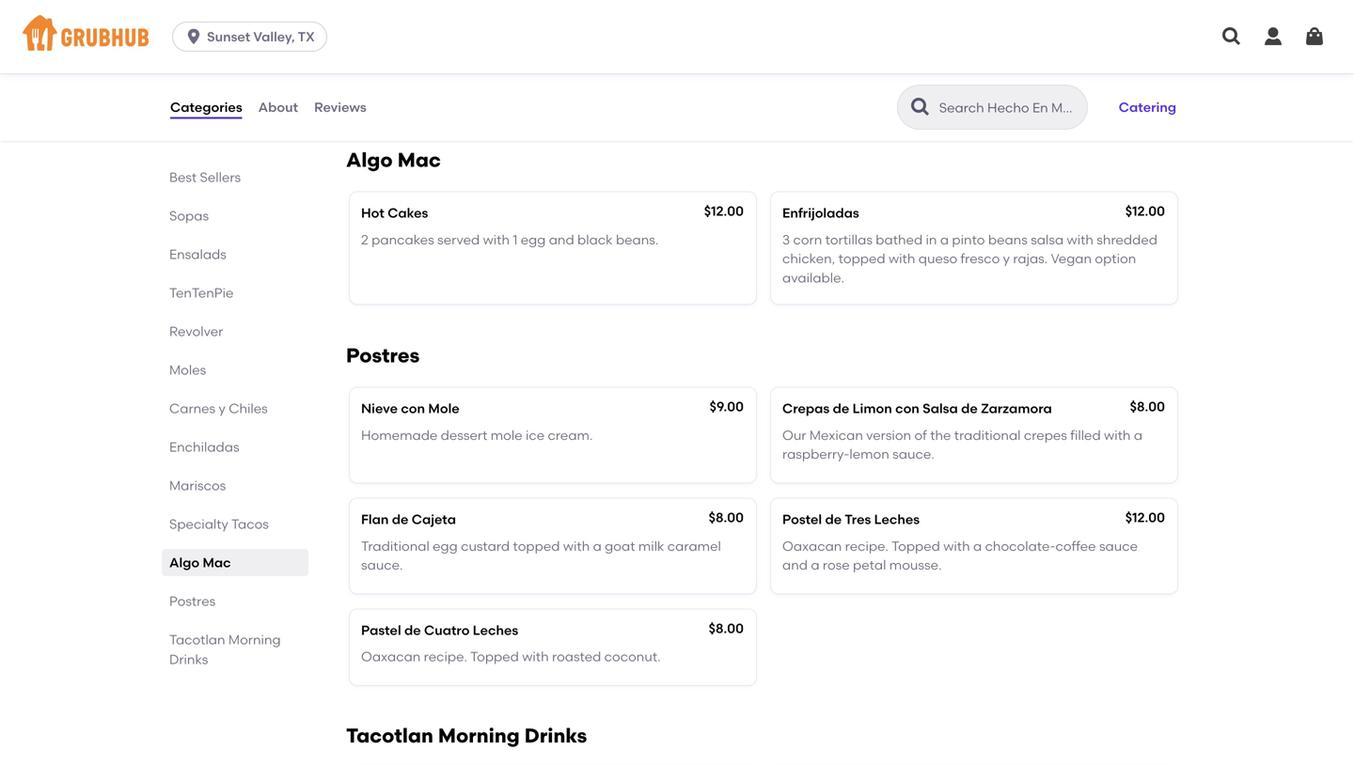 Task type: vqa. For each thing, say whether or not it's contained in the screenshot.
Sellers
yes



Task type: locate. For each thing, give the bounding box(es) containing it.
algo mac
[[346, 148, 441, 172], [169, 555, 231, 571]]

y
[[1003, 251, 1010, 267], [219, 401, 226, 417]]

sauce.
[[892, 446, 934, 462], [361, 557, 403, 573]]

traditional
[[361, 538, 429, 554]]

leches for postel de tres leches
[[874, 512, 920, 528]]

0 horizontal spatial leches
[[473, 622, 518, 638]]

with left chocolate-
[[943, 538, 970, 554]]

fresco
[[961, 251, 1000, 267]]

1 horizontal spatial y
[[1003, 251, 1010, 267]]

homemade dessert mole ice cream.
[[361, 427, 593, 443]]

svg image
[[1303, 25, 1326, 48], [184, 27, 203, 46]]

reviews
[[314, 99, 366, 115]]

con
[[401, 401, 425, 417], [895, 401, 919, 417]]

2 svg image from the left
[[1262, 25, 1284, 48]]

$12.00 for 3 corn tortillas bathed in a pinto beans salsa with shredded chicken, topped with queso fresco y rajas. vegan option available.
[[1125, 203, 1165, 219]]

algo mac up 'hot cakes'
[[346, 148, 441, 172]]

2 con from the left
[[895, 401, 919, 417]]

topped right custard
[[513, 538, 560, 554]]

reviews button
[[313, 73, 367, 141]]

y left chiles
[[219, 401, 226, 417]]

0 vertical spatial morning
[[228, 632, 281, 648]]

0 horizontal spatial svg image
[[1220, 25, 1243, 48]]

chorizo,
[[573, 54, 622, 70]]

0 vertical spatial y
[[1003, 251, 1010, 267]]

1 vertical spatial $8.00
[[709, 510, 744, 526]]

raspberry-
[[782, 446, 849, 462]]

leches for pastel de cuatro leches
[[473, 622, 518, 638]]

oaxacan recipe. topped with a chocolate-coffee sauce and a rose petal mousse.
[[782, 538, 1138, 573]]

1 horizontal spatial topped
[[838, 251, 885, 267]]

our
[[782, 427, 806, 443]]

1 vertical spatial tacotlan morning drinks
[[346, 724, 587, 748]]

bathed
[[876, 232, 923, 248]]

sauce. down of
[[892, 446, 934, 462]]

$8.00
[[1130, 399, 1165, 415], [709, 510, 744, 526], [709, 621, 744, 637]]

custard
[[461, 538, 510, 554]]

topped
[[838, 251, 885, 267], [513, 538, 560, 554]]

egg right 1
[[521, 232, 546, 248]]

of
[[914, 427, 927, 443]]

carnes y chiles
[[169, 401, 268, 417]]

crepas de limon con salsa de zarzamora
[[782, 401, 1052, 417]]

tortilla
[[415, 54, 456, 70]]

3
[[782, 232, 790, 248]]

topped down tortillas
[[838, 251, 885, 267]]

flan de cajeta
[[361, 512, 456, 528]]

egg down cajeta
[[433, 538, 458, 554]]

1 vertical spatial sauce.
[[361, 557, 403, 573]]

our mexican version of the traditional crepes filled with a raspberry-lemon sauce.
[[782, 427, 1142, 462]]

topped for postel de tres leches
[[892, 538, 940, 554]]

milk
[[638, 538, 664, 554]]

$12.00
[[704, 203, 744, 219], [1125, 203, 1165, 219], [1125, 510, 1165, 526]]

y down beans
[[1003, 251, 1010, 267]]

moles
[[169, 362, 206, 378]]

a inside traditional egg custard topped with a goat milk caramel sauce.
[[593, 538, 602, 554]]

egg
[[521, 232, 546, 248], [433, 538, 458, 554]]

topped inside oaxacan recipe. topped with a chocolate-coffee sauce and a rose petal mousse.
[[892, 538, 940, 554]]

0 horizontal spatial drinks
[[169, 652, 208, 668]]

salsa
[[923, 401, 958, 417]]

a right in
[[940, 232, 949, 248]]

$8.00 for with
[[1130, 399, 1165, 415]]

leches up oaxacan recipe. topped with roasted coconut.
[[473, 622, 518, 638]]

svg image
[[1220, 25, 1243, 48], [1262, 25, 1284, 48]]

de
[[532, 73, 549, 89], [833, 401, 849, 417], [961, 401, 978, 417], [392, 512, 408, 528], [825, 512, 842, 528], [404, 622, 421, 638]]

0 horizontal spatial topped
[[513, 538, 560, 554]]

tacotlan
[[169, 632, 225, 648], [346, 724, 433, 748]]

with inside our mexican version of the traditional crepes filled with a raspberry-lemon sauce.
[[1104, 427, 1131, 443]]

with left 'roasted'
[[522, 649, 549, 665]]

0 vertical spatial postres
[[346, 344, 420, 368]]

topped for pastel de cuatro leches
[[470, 649, 519, 665]]

postres down specialty
[[169, 593, 216, 609]]

postres up nieve
[[346, 344, 420, 368]]

egg inside traditional egg custard topped with a goat milk caramel sauce.
[[433, 538, 458, 554]]

de right flan on the bottom of the page
[[392, 512, 408, 528]]

chocolate-
[[985, 538, 1055, 554]]

oaxacan down postel
[[782, 538, 842, 554]]

algo mac down specialty
[[169, 555, 231, 571]]

about button
[[257, 73, 299, 141]]

0 horizontal spatial oaxacan
[[361, 649, 421, 665]]

1 vertical spatial postres
[[169, 593, 216, 609]]

black
[[577, 232, 613, 248]]

oaxacan inside oaxacan recipe. topped with a chocolate-coffee sauce and a rose petal mousse.
[[782, 538, 842, 554]]

de for our mexican version of the traditional crepes filled with a raspberry-lemon sauce.
[[833, 401, 849, 417]]

1 horizontal spatial svg image
[[1262, 25, 1284, 48]]

0 vertical spatial and
[[473, 73, 498, 89]]

0 horizontal spatial egg
[[433, 538, 458, 554]]

specialty tacos
[[169, 516, 269, 532]]

con up homemade
[[401, 401, 425, 417]]

mousse.
[[889, 557, 942, 573]]

crepas
[[782, 401, 830, 417]]

leches right tres
[[874, 512, 920, 528]]

a left rose
[[811, 557, 819, 573]]

1 horizontal spatial leches
[[874, 512, 920, 528]]

nopalitos,
[[407, 73, 470, 89]]

1 vertical spatial oaxacan
[[361, 649, 421, 665]]

0 vertical spatial tacotlan
[[169, 632, 225, 648]]

and left rose
[[782, 557, 808, 573]]

3 corn tortillas bathed in a pinto beans salsa with shredded chicken, topped with queso fresco y rajas. vegan option available.
[[782, 232, 1157, 286]]

1 horizontal spatial morning
[[438, 724, 520, 748]]

1 vertical spatial leches
[[473, 622, 518, 638]]

with right filled
[[1104, 427, 1131, 443]]

0 horizontal spatial sauce.
[[361, 557, 403, 573]]

flan
[[361, 512, 389, 528]]

traditional egg custard topped with a goat milk caramel sauce.
[[361, 538, 721, 573]]

1 vertical spatial egg
[[433, 538, 458, 554]]

Search Hecho En Mexico search field
[[937, 99, 1081, 117]]

1 horizontal spatial postres
[[346, 344, 420, 368]]

vegan
[[1051, 251, 1092, 267]]

enfrijoladas
[[782, 205, 859, 221]]

0 horizontal spatial algo
[[169, 555, 199, 571]]

2 horizontal spatial and
[[782, 557, 808, 573]]

ensalads
[[169, 246, 226, 262]]

algo
[[346, 148, 393, 172], [169, 555, 199, 571]]

best sellers
[[169, 169, 241, 185]]

0 horizontal spatial svg image
[[184, 27, 203, 46]]

0 horizontal spatial tacotlan
[[169, 632, 225, 648]]

1 vertical spatial recipe.
[[424, 649, 467, 665]]

0 horizontal spatial and
[[473, 73, 498, 89]]

mac up cakes
[[397, 148, 441, 172]]

1 vertical spatial and
[[549, 232, 574, 248]]

1 horizontal spatial algo
[[346, 148, 393, 172]]

a inside 3 corn tortillas bathed in a pinto beans salsa with shredded chicken, topped with queso fresco y rajas. vegan option available.
[[940, 232, 949, 248]]

a right filled
[[1134, 427, 1142, 443]]

and inside the 10" flour tortilla with ham, bacon, chorizo, egg, refried beans, nopalitos, and pico de gallo.
[[473, 73, 498, 89]]

ice
[[526, 427, 545, 443]]

1 vertical spatial drinks
[[524, 724, 587, 748]]

mac down specialty tacos at the left of the page
[[203, 555, 231, 571]]

0 horizontal spatial tacotlan morning drinks
[[169, 632, 281, 668]]

topped down pastel de cuatro leches
[[470, 649, 519, 665]]

0 vertical spatial oaxacan
[[782, 538, 842, 554]]

oaxacan
[[782, 538, 842, 554], [361, 649, 421, 665]]

1 horizontal spatial tacotlan
[[346, 724, 433, 748]]

recipe.
[[845, 538, 889, 554], [424, 649, 467, 665]]

de up mexican
[[833, 401, 849, 417]]

1 horizontal spatial con
[[895, 401, 919, 417]]

with left 1
[[483, 232, 510, 248]]

10" flour tortilla with ham, bacon, chorizo, egg, refried beans, nopalitos, and pico de gallo. button
[[350, 15, 756, 110]]

recipe. for tres
[[845, 538, 889, 554]]

1
[[513, 232, 518, 248]]

flour
[[383, 54, 412, 70]]

a
[[940, 232, 949, 248], [1134, 427, 1142, 443], [593, 538, 602, 554], [973, 538, 982, 554], [811, 557, 819, 573]]

topped inside traditional egg custard topped with a goat milk caramel sauce.
[[513, 538, 560, 554]]

salsa
[[1031, 232, 1064, 248]]

limon
[[853, 401, 892, 417]]

0 vertical spatial recipe.
[[845, 538, 889, 554]]

1 vertical spatial morning
[[438, 724, 520, 748]]

0 horizontal spatial recipe.
[[424, 649, 467, 665]]

de left tres
[[825, 512, 842, 528]]

and down ham,
[[473, 73, 498, 89]]

dessert
[[441, 427, 487, 443]]

oaxacan recipe. topped with roasted coconut.
[[361, 649, 661, 665]]

goat
[[605, 538, 635, 554]]

topped up mousse.
[[892, 538, 940, 554]]

1 horizontal spatial sauce.
[[892, 446, 934, 462]]

sauce. down traditional
[[361, 557, 403, 573]]

1 horizontal spatial and
[[549, 232, 574, 248]]

with inside the 10" flour tortilla with ham, bacon, chorizo, egg, refried beans, nopalitos, and pico de gallo.
[[459, 54, 486, 70]]

1 horizontal spatial egg
[[521, 232, 546, 248]]

0 vertical spatial sauce.
[[892, 446, 934, 462]]

algo up "hot"
[[346, 148, 393, 172]]

0 horizontal spatial con
[[401, 401, 425, 417]]

1 horizontal spatial oaxacan
[[782, 538, 842, 554]]

rajas.
[[1013, 251, 1048, 267]]

0 horizontal spatial mac
[[203, 555, 231, 571]]

0 vertical spatial $8.00
[[1130, 399, 1165, 415]]

1 svg image from the left
[[1220, 25, 1243, 48]]

1 vertical spatial topped
[[470, 649, 519, 665]]

postres
[[346, 344, 420, 368], [169, 593, 216, 609]]

0 horizontal spatial topped
[[470, 649, 519, 665]]

0 vertical spatial topped
[[892, 538, 940, 554]]

with left ham,
[[459, 54, 486, 70]]

0 horizontal spatial algo mac
[[169, 555, 231, 571]]

sunset valley, tx button
[[172, 22, 335, 52]]

y inside 3 corn tortillas bathed in a pinto beans salsa with shredded chicken, topped with queso fresco y rajas. vegan option available.
[[1003, 251, 1010, 267]]

1 horizontal spatial topped
[[892, 538, 940, 554]]

0 vertical spatial algo
[[346, 148, 393, 172]]

1 horizontal spatial recipe.
[[845, 538, 889, 554]]

oaxacan down 'pastel'
[[361, 649, 421, 665]]

0 vertical spatial egg
[[521, 232, 546, 248]]

with up vegan
[[1067, 232, 1094, 248]]

recipe. inside oaxacan recipe. topped with a chocolate-coffee sauce and a rose petal mousse.
[[845, 538, 889, 554]]

algo down specialty
[[169, 555, 199, 571]]

1 vertical spatial algo mac
[[169, 555, 231, 571]]

$12.00 for 2 pancakes served with 1 egg and black beans.
[[704, 203, 744, 219]]

recipe. down cuatro
[[424, 649, 467, 665]]

de down 'bacon,' at the top of page
[[532, 73, 549, 89]]

0 vertical spatial mac
[[397, 148, 441, 172]]

10" flour tortilla with ham, bacon, chorizo, egg, refried beans, nopalitos, and pico de gallo.
[[361, 54, 698, 89]]

bacon,
[[525, 54, 569, 70]]

categories button
[[169, 73, 243, 141]]

chicken,
[[782, 251, 835, 267]]

corn
[[793, 232, 822, 248]]

0 vertical spatial topped
[[838, 251, 885, 267]]

1 vertical spatial algo
[[169, 555, 199, 571]]

0 vertical spatial leches
[[874, 512, 920, 528]]

with left goat
[[563, 538, 590, 554]]

0 vertical spatial drinks
[[169, 652, 208, 668]]

0 vertical spatial tacotlan morning drinks
[[169, 632, 281, 668]]

de right 'pastel'
[[404, 622, 421, 638]]

pastel
[[361, 622, 401, 638]]

1 horizontal spatial drinks
[[524, 724, 587, 748]]

sauce. inside traditional egg custard topped with a goat milk caramel sauce.
[[361, 557, 403, 573]]

2 vertical spatial and
[[782, 557, 808, 573]]

zarzamora
[[981, 401, 1052, 417]]

a left goat
[[593, 538, 602, 554]]

1 horizontal spatial algo mac
[[346, 148, 441, 172]]

1 vertical spatial y
[[219, 401, 226, 417]]

and left black
[[549, 232, 574, 248]]

con up of
[[895, 401, 919, 417]]

1 vertical spatial topped
[[513, 538, 560, 554]]

$12.00 for oaxacan recipe. topped with a chocolate-coffee sauce and a rose petal mousse.
[[1125, 510, 1165, 526]]

recipe. up petal on the bottom of the page
[[845, 538, 889, 554]]

de for oaxacan recipe. topped with a chocolate-coffee sauce and a rose petal mousse.
[[825, 512, 842, 528]]



Task type: describe. For each thing, give the bounding box(es) containing it.
with inside traditional egg custard topped with a goat milk caramel sauce.
[[563, 538, 590, 554]]

oaxacan for postel
[[782, 538, 842, 554]]

about
[[258, 99, 298, 115]]

search icon image
[[909, 96, 932, 118]]

1 vertical spatial tacotlan
[[346, 724, 433, 748]]

sauce
[[1099, 538, 1138, 554]]

1 horizontal spatial tacotlan morning drinks
[[346, 724, 587, 748]]

10"
[[361, 54, 380, 70]]

de for traditional egg custard topped with a goat milk caramel sauce.
[[392, 512, 408, 528]]

nieve
[[361, 401, 398, 417]]

caramel
[[667, 538, 721, 554]]

petal
[[853, 557, 886, 573]]

mole
[[491, 427, 522, 443]]

sauce. inside our mexican version of the traditional crepes filled with a raspberry-lemon sauce.
[[892, 446, 934, 462]]

gallo.
[[552, 73, 587, 89]]

coconut.
[[604, 649, 661, 665]]

0 vertical spatial algo mac
[[346, 148, 441, 172]]

lemon
[[849, 446, 889, 462]]

postel de tres leches
[[782, 512, 920, 528]]

pastel de cuatro leches
[[361, 622, 518, 638]]

beans
[[988, 232, 1028, 248]]

sunset
[[207, 29, 250, 45]]

cajeta
[[412, 512, 456, 528]]

specialty
[[169, 516, 228, 532]]

tentenpie
[[169, 285, 234, 301]]

mole
[[428, 401, 459, 417]]

topped inside 3 corn tortillas bathed in a pinto beans salsa with shredded chicken, topped with queso fresco y rajas. vegan option available.
[[838, 251, 885, 267]]

tortillas
[[825, 232, 873, 248]]

0 horizontal spatial y
[[219, 401, 226, 417]]

the
[[930, 427, 951, 443]]

$8.00 for caramel
[[709, 510, 744, 526]]

version
[[866, 427, 911, 443]]

crepes
[[1024, 427, 1067, 443]]

2 pancakes served with 1 egg and black beans.
[[361, 232, 659, 248]]

de for oaxacan recipe. topped with roasted coconut.
[[404, 622, 421, 638]]

sopas
[[169, 208, 209, 224]]

1 con from the left
[[401, 401, 425, 417]]

traditional
[[954, 427, 1021, 443]]

mariscos
[[169, 478, 226, 494]]

tres
[[845, 512, 871, 528]]

available.
[[782, 270, 844, 286]]

queso
[[918, 251, 957, 267]]

cream.
[[548, 427, 593, 443]]

catering button
[[1110, 87, 1185, 128]]

cakes
[[388, 205, 428, 221]]

valley,
[[253, 29, 295, 45]]

0 horizontal spatial postres
[[169, 593, 216, 609]]

1 horizontal spatial mac
[[397, 148, 441, 172]]

egg,
[[625, 54, 654, 70]]

oaxacan for pastel
[[361, 649, 421, 665]]

1 vertical spatial mac
[[203, 555, 231, 571]]

a inside our mexican version of the traditional crepes filled with a raspberry-lemon sauce.
[[1134, 427, 1142, 443]]

sunset valley, tx
[[207, 29, 315, 45]]

shredded
[[1097, 232, 1157, 248]]

tx
[[298, 29, 315, 45]]

and inside oaxacan recipe. topped with a chocolate-coffee sauce and a rose petal mousse.
[[782, 557, 808, 573]]

carnes
[[169, 401, 215, 417]]

in
[[926, 232, 937, 248]]

postel
[[782, 512, 822, 528]]

de right salsa
[[961, 401, 978, 417]]

refried
[[657, 54, 698, 70]]

recipe. for cuatro
[[424, 649, 467, 665]]

svg image inside sunset valley, tx "button"
[[184, 27, 203, 46]]

hot
[[361, 205, 384, 221]]

mexican
[[809, 427, 863, 443]]

main navigation navigation
[[0, 0, 1354, 73]]

coffee
[[1055, 538, 1096, 554]]

categories
[[170, 99, 242, 115]]

rose
[[823, 557, 850, 573]]

cuatro
[[424, 622, 470, 638]]

1 horizontal spatial svg image
[[1303, 25, 1326, 48]]

option
[[1095, 251, 1136, 267]]

filled
[[1070, 427, 1101, 443]]

pancakes
[[372, 232, 434, 248]]

pinto
[[952, 232, 985, 248]]

de inside the 10" flour tortilla with ham, bacon, chorizo, egg, refried beans, nopalitos, and pico de gallo.
[[532, 73, 549, 89]]

0 horizontal spatial morning
[[228, 632, 281, 648]]

chiles
[[229, 401, 268, 417]]

best
[[169, 169, 197, 185]]

beans,
[[361, 73, 404, 89]]

revolver
[[169, 323, 223, 339]]

nieve con mole
[[361, 401, 459, 417]]

pico
[[501, 73, 529, 89]]

2 vertical spatial $8.00
[[709, 621, 744, 637]]

with inside oaxacan recipe. topped with a chocolate-coffee sauce and a rose petal mousse.
[[943, 538, 970, 554]]

with down bathed
[[889, 251, 915, 267]]

a left chocolate-
[[973, 538, 982, 554]]

homemade
[[361, 427, 438, 443]]

beans.
[[616, 232, 659, 248]]

served
[[437, 232, 480, 248]]

tacos
[[231, 516, 269, 532]]



